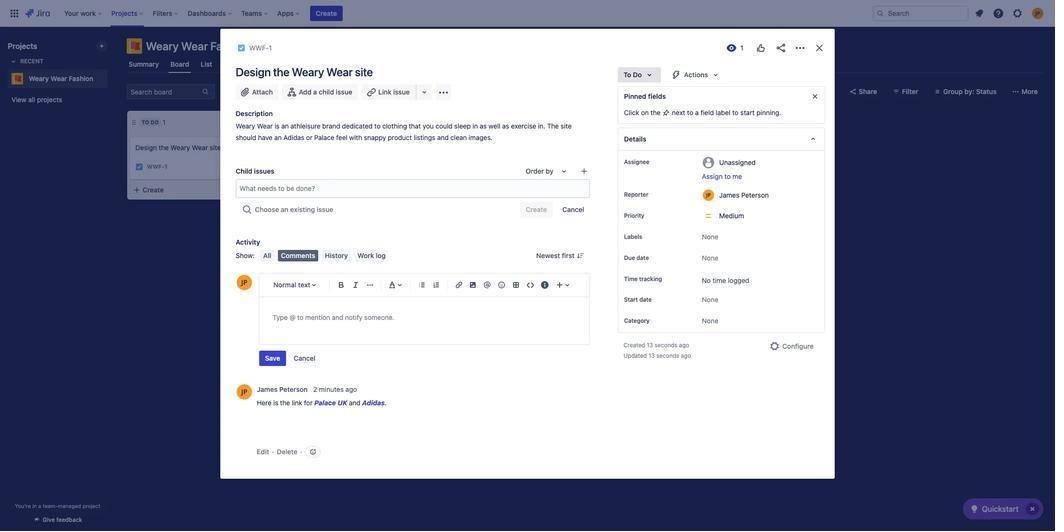 Task type: describe. For each thing, give the bounding box(es) containing it.
james peterson image
[[226, 84, 241, 99]]

1 horizontal spatial task image
[[238, 44, 245, 52]]

configure link
[[763, 339, 820, 355]]

0 horizontal spatial create
[[143, 186, 164, 194]]

details
[[624, 135, 647, 143]]

sleep
[[454, 122, 471, 130]]

issue for add a child issue
[[336, 88, 352, 96]]

give feedback button
[[27, 512, 88, 528]]

actions
[[684, 71, 708, 79]]

order by button
[[520, 164, 576, 179]]

timeline link
[[262, 56, 293, 73]]

none for category
[[702, 317, 719, 325]]

none for labels
[[702, 233, 719, 241]]

0 horizontal spatial wwf-1 link
[[147, 163, 167, 171]]

existing
[[290, 205, 315, 214]]

date for start date
[[640, 296, 652, 304]]

tab list containing board
[[121, 56, 1050, 73]]

give
[[43, 517, 55, 524]]

time
[[624, 276, 638, 283]]

team-
[[43, 503, 58, 509]]

1 horizontal spatial peterson
[[741, 191, 769, 199]]

text
[[298, 281, 310, 289]]

me
[[733, 172, 742, 181]]

view
[[12, 96, 26, 104]]

2 none from the top
[[702, 254, 719, 262]]

1 horizontal spatial site
[[355, 65, 373, 79]]

assign
[[702, 172, 723, 181]]

1 vertical spatial seconds
[[657, 353, 679, 360]]

dismiss quickstart image
[[1025, 502, 1041, 517]]

link web pages and more image
[[418, 86, 430, 98]]

add image, video, or file image
[[467, 279, 479, 291]]

comments
[[281, 252, 315, 260]]

log
[[376, 252, 386, 260]]

pinning.
[[757, 109, 781, 117]]

for
[[304, 399, 313, 407]]

images.
[[469, 133, 493, 142]]

delete button
[[277, 447, 297, 457]]

to do 1
[[142, 118, 166, 126]]

exercise
[[511, 122, 536, 130]]

bullet list ⌘⇧8 image
[[416, 279, 428, 291]]

due date
[[624, 254, 649, 262]]

created
[[624, 342, 645, 349]]

1 for wwf-1 link to the left
[[165, 163, 167, 171]]

choose an existing issue button
[[236, 202, 339, 217]]

child issues
[[236, 167, 274, 175]]

is inside description weary wear is an athleisure brand dedicated to clothing that you could sleep in as well as exercise in. the site should have an adidas or palace feel with snappy product listings and clean images.
[[275, 122, 280, 130]]

all button
[[260, 250, 274, 262]]

table image
[[511, 279, 522, 291]]

comments button
[[278, 250, 318, 262]]

newest first image
[[577, 252, 584, 260]]

create button inside the primary element
[[310, 6, 343, 21]]

Comment - Main content area, start typing to enter text. text field
[[273, 312, 576, 324]]

on
[[641, 109, 649, 117]]

save
[[265, 354, 280, 362]]

the down to do 1 on the left top of page
[[159, 144, 169, 152]]

adidas link
[[362, 399, 385, 407]]

2 horizontal spatial issue
[[393, 88, 410, 96]]

edit button
[[257, 447, 269, 457]]

1 vertical spatial weary wear fashion
[[29, 74, 93, 83]]

reporter
[[624, 191, 649, 198]]

issue for choose an existing issue
[[317, 205, 333, 214]]

due
[[624, 254, 635, 262]]

profile image of james peterson image
[[237, 275, 252, 290]]

a for you're in a team-managed project
[[38, 503, 41, 509]]

normal text button
[[269, 275, 326, 296]]

assignee
[[624, 158, 650, 166]]

add reaction image
[[309, 448, 317, 456]]

history
[[325, 252, 348, 260]]

calendar
[[224, 60, 252, 68]]

here is the link for palace uk and adidas .
[[257, 399, 387, 407]]

history button
[[322, 250, 351, 262]]

1 horizontal spatial james
[[719, 191, 740, 199]]

create banner
[[0, 0, 1055, 27]]

2 vertical spatial site
[[210, 144, 221, 152]]

next
[[672, 109, 685, 117]]

order
[[526, 167, 544, 175]]

uk
[[338, 399, 347, 407]]

collapse recent projects image
[[8, 56, 19, 67]]

1 as from the left
[[480, 122, 487, 130]]

0 horizontal spatial and
[[349, 399, 360, 407]]

wwf- for rightmost wwf-1 link
[[249, 44, 269, 52]]

listings
[[414, 133, 436, 142]]

calendar link
[[222, 56, 254, 73]]

managed
[[58, 503, 81, 509]]

share image
[[775, 42, 787, 54]]

the right on
[[651, 109, 661, 117]]

normal
[[273, 281, 296, 289]]

reporter pin to top. only you can see pinned fields. image
[[651, 191, 658, 199]]

none for start date
[[702, 296, 719, 304]]

normal text
[[273, 281, 310, 289]]

pages link
[[332, 56, 355, 73]]

to right next at right top
[[687, 109, 694, 117]]

assign to me
[[702, 172, 742, 181]]

palace inside description weary wear is an athleisure brand dedicated to clothing that you could sleep in as well as exercise in. the site should have an adidas or palace feel with snappy product listings and clean images.
[[314, 133, 335, 142]]

to for to do 1
[[142, 119, 149, 125]]

add
[[299, 88, 312, 96]]

1 vertical spatial james
[[257, 386, 278, 394]]

and inside description weary wear is an athleisure brand dedicated to clothing that you could sleep in as well as exercise in. the site should have an adidas or palace feel with snappy product listings and clean images.
[[437, 133, 449, 142]]

Child issues field
[[237, 180, 589, 197]]

attach button
[[236, 85, 279, 100]]

description weary wear is an athleisure brand dedicated to clothing that you could sleep in as well as exercise in. the site should have an adidas or palace feel with snappy product listings and clean images.
[[236, 109, 574, 142]]

in.
[[538, 122, 545, 130]]

assignee pin to top. only you can see pinned fields. image
[[652, 158, 659, 166]]

link image
[[453, 279, 465, 291]]

pages
[[334, 60, 353, 68]]

choose an existing issue
[[255, 205, 333, 214]]

give feedback
[[43, 517, 82, 524]]

wwf- for wwf-1 link to the left
[[147, 163, 165, 171]]

link
[[292, 399, 302, 407]]

2 palace from the top
[[314, 399, 336, 407]]

save button
[[259, 351, 286, 366]]

in inside description weary wear is an athleisure brand dedicated to clothing that you could sleep in as well as exercise in. the site should have an adidas or palace feel with snappy product listings and clean images.
[[473, 122, 478, 130]]

tracking
[[639, 276, 662, 283]]

2 as from the left
[[502, 122, 509, 130]]

labels
[[624, 233, 642, 241]]

assign to me button
[[702, 172, 815, 182]]

that
[[409, 122, 421, 130]]

activity
[[236, 238, 260, 246]]

more formatting image
[[364, 279, 376, 291]]

1 vertical spatial 1
[[163, 118, 166, 126]]

newest first
[[536, 252, 575, 260]]

newest first button
[[531, 250, 590, 262]]

issues link
[[363, 56, 387, 73]]

the down "copy link to issue" image
[[273, 65, 289, 79]]

edit
[[257, 448, 269, 456]]

vote options: no one has voted for this issue yet. image
[[755, 42, 767, 54]]

1 vertical spatial task image
[[135, 163, 143, 171]]

a for next to a field label to start pinning.
[[695, 109, 699, 117]]

create inside the primary element
[[316, 9, 337, 17]]

weary wear fashion link
[[8, 69, 104, 88]]

no
[[702, 277, 711, 285]]

2 0 from the left
[[432, 118, 436, 126]]

category
[[624, 318, 650, 325]]

list link
[[199, 56, 214, 73]]

create column image
[[537, 115, 549, 126]]

in progress 0
[[277, 118, 322, 126]]

1 vertical spatial an
[[274, 133, 282, 142]]

forms
[[302, 60, 322, 68]]

0 horizontal spatial cancel button
[[288, 351, 321, 366]]

show:
[[236, 252, 255, 260]]

wear inside description weary wear is an athleisure brand dedicated to clothing that you could sleep in as well as exercise in. the site should have an adidas or palace feel with snappy product listings and clean images.
[[257, 122, 273, 130]]

0 vertical spatial cancel
[[563, 205, 584, 214]]

an inside button
[[281, 205, 289, 214]]



Task type: locate. For each thing, give the bounding box(es) containing it.
adidas inside description weary wear is an athleisure brand dedicated to clothing that you could sleep in as well as exercise in. the site should have an adidas or palace feel with snappy product listings and clean images.
[[284, 133, 304, 142]]

1 vertical spatial james peterson
[[257, 386, 308, 394]]

0 vertical spatial james
[[719, 191, 740, 199]]

code snippet image
[[525, 279, 536, 291]]

attach
[[252, 88, 273, 96]]

jira image
[[25, 7, 50, 19], [25, 7, 50, 19]]

0 vertical spatial create button
[[310, 6, 343, 21]]

weary wear fashion up "view all projects" link
[[29, 74, 93, 83]]

menu bar inside the design the weary wear site dialog
[[259, 250, 391, 262]]

clean
[[451, 133, 467, 142]]

0 vertical spatial and
[[437, 133, 449, 142]]

1 horizontal spatial issue
[[336, 88, 352, 96]]

field
[[701, 109, 714, 117]]

seconds right created
[[655, 342, 678, 349]]

link
[[378, 88, 392, 96]]

0 horizontal spatial james peterson
[[257, 386, 308, 394]]

description
[[236, 109, 273, 118]]

add app image
[[438, 87, 449, 98]]

timeline
[[264, 60, 291, 68]]

1 vertical spatial date
[[640, 296, 652, 304]]

1 down to do 1 on the left top of page
[[165, 163, 167, 171]]

adidas left or
[[284, 133, 304, 142]]

create button
[[310, 6, 343, 21], [127, 182, 257, 199]]

do inside to do 1
[[151, 119, 159, 125]]

you're
[[15, 503, 31, 509]]

board
[[170, 60, 189, 68]]

0 vertical spatial adidas
[[284, 133, 304, 142]]

1 horizontal spatial as
[[502, 122, 509, 130]]

details element
[[618, 128, 825, 151]]

wwf-1 link down to do 1 on the left top of page
[[147, 163, 167, 171]]

1 vertical spatial is
[[273, 399, 278, 407]]

medium
[[719, 212, 744, 220]]

to
[[624, 71, 631, 79], [142, 119, 149, 125]]

0 horizontal spatial issue
[[317, 205, 333, 214]]

1 horizontal spatial cancel button
[[557, 202, 590, 217]]

work log button
[[355, 250, 389, 262]]

wwf-1 for rightmost wwf-1 link
[[249, 44, 272, 52]]

0 vertical spatial wwf-1
[[249, 44, 272, 52]]

projects
[[37, 96, 62, 104]]

hide message image
[[810, 91, 821, 102]]

0 left brand at top
[[318, 118, 322, 126]]

1 horizontal spatial james peterson
[[719, 191, 769, 199]]

primary element
[[6, 0, 873, 27]]

1 vertical spatial design the weary wear site
[[135, 144, 221, 152]]

could
[[436, 122, 453, 130]]

0 vertical spatial site
[[355, 65, 373, 79]]

in
[[277, 119, 283, 125]]

to inside dropdown button
[[624, 71, 631, 79]]

all
[[263, 252, 271, 260]]

0 horizontal spatial to
[[142, 119, 149, 125]]

done 0
[[412, 118, 436, 126]]

cancel button down create child icon
[[557, 202, 590, 217]]

emoji image
[[496, 279, 508, 291]]

actions button
[[665, 67, 727, 83]]

is right here
[[273, 399, 278, 407]]

1 for rightmost wwf-1 link
[[269, 44, 272, 52]]

0 vertical spatial ago
[[679, 342, 689, 349]]

task image up calendar
[[238, 44, 245, 52]]

to for to do
[[624, 71, 631, 79]]

date right start
[[640, 296, 652, 304]]

issue right child
[[336, 88, 352, 96]]

seconds right updated
[[657, 353, 679, 360]]

0 vertical spatial wwf-1 link
[[249, 42, 272, 54]]

well
[[489, 122, 501, 130]]

to left 'me'
[[725, 172, 731, 181]]

1 horizontal spatial wwf-1 link
[[249, 42, 272, 54]]

2 vertical spatial 1
[[165, 163, 167, 171]]

wwf- inside the design the weary wear site dialog
[[249, 44, 269, 52]]

wwf-
[[249, 44, 269, 52], [147, 163, 165, 171]]

labels pin to top. only you can see pinned fields. image
[[644, 233, 652, 241]]

cancel button right save button
[[288, 351, 321, 366]]

delete
[[277, 448, 297, 456]]

design the weary wear site up add
[[236, 65, 373, 79]]

work log
[[358, 252, 386, 260]]

design the weary wear site
[[236, 65, 373, 79], [135, 144, 221, 152]]

0 horizontal spatial adidas
[[284, 133, 304, 142]]

do up pinned
[[633, 71, 642, 79]]

0 vertical spatial james peterson
[[719, 191, 769, 199]]

peterson down assign to me button
[[741, 191, 769, 199]]

0 vertical spatial fashion
[[210, 39, 250, 53]]

adidas
[[284, 133, 304, 142], [362, 399, 385, 407]]

1 none from the top
[[702, 233, 719, 241]]

1 vertical spatial in
[[32, 503, 37, 509]]

feedback
[[56, 517, 82, 524]]

0 vertical spatial to
[[624, 71, 631, 79]]

1 vertical spatial palace
[[314, 399, 336, 407]]

design the weary wear site down to do 1 on the left top of page
[[135, 144, 221, 152]]

logged
[[728, 277, 750, 285]]

0 horizontal spatial site
[[210, 144, 221, 152]]

Search field
[[873, 6, 969, 21]]

wwf- down to do 1 on the left top of page
[[147, 163, 165, 171]]

cancel right save
[[294, 354, 316, 362]]

is left the progress
[[275, 122, 280, 130]]

dedicated
[[342, 122, 373, 130]]

0 horizontal spatial wwf-
[[147, 163, 165, 171]]

wwf-1 inside the design the weary wear site dialog
[[249, 44, 272, 52]]

add a child issue
[[299, 88, 352, 96]]

james up here
[[257, 386, 278, 394]]

check image
[[969, 504, 980, 515]]

do down search board 'text box'
[[151, 119, 159, 125]]

add a child issue button
[[283, 85, 358, 100]]

1 horizontal spatial wwf-1
[[249, 44, 272, 52]]

1 horizontal spatial create button
[[310, 6, 343, 21]]

2
[[313, 386, 317, 394]]

1 vertical spatial fashion
[[69, 74, 93, 83]]

and down the could
[[437, 133, 449, 142]]

add people image
[[247, 86, 258, 97]]

link issue button
[[362, 85, 417, 100]]

minutes
[[319, 386, 344, 394]]

1 vertical spatial cancel
[[294, 354, 316, 362]]

mention image
[[482, 279, 493, 291]]

0 vertical spatial peterson
[[741, 191, 769, 199]]

to up snappy
[[374, 122, 381, 130]]

medium image
[[239, 163, 247, 171]]

an left "athleisure"
[[281, 122, 289, 130]]

0 vertical spatial do
[[633, 71, 642, 79]]

1 up timeline at the top left
[[269, 44, 272, 52]]

0 vertical spatial weary wear fashion
[[146, 39, 250, 53]]

2 horizontal spatial a
[[695, 109, 699, 117]]

0 vertical spatial in
[[473, 122, 478, 130]]

1 horizontal spatial 0
[[432, 118, 436, 126]]

you're in a team-managed project
[[15, 503, 100, 509]]

product
[[388, 133, 412, 142]]

design up add people image
[[236, 65, 271, 79]]

adidas down copy link to comment icon
[[362, 399, 385, 407]]

0 right done at the top left
[[432, 118, 436, 126]]

do for to do 1
[[151, 119, 159, 125]]

1 vertical spatial a
[[695, 109, 699, 117]]

to inside button
[[725, 172, 731, 181]]

1 vertical spatial ago
[[681, 353, 691, 360]]

cancel down create child icon
[[563, 205, 584, 214]]

0 vertical spatial an
[[281, 122, 289, 130]]

peterson up link
[[279, 386, 308, 394]]

1 horizontal spatial and
[[437, 133, 449, 142]]

0 vertical spatial wwf-
[[249, 44, 269, 52]]

to up pinned
[[624, 71, 631, 79]]

tab list
[[121, 56, 1050, 73]]

Search board text field
[[128, 85, 201, 98]]

0 vertical spatial design
[[236, 65, 271, 79]]

create child image
[[581, 168, 588, 175]]

0 horizontal spatial design
[[135, 144, 157, 152]]

italic ⌘i image
[[350, 279, 361, 291]]

13 right updated
[[649, 353, 655, 360]]

wwf-1 link up timeline at the top left
[[249, 42, 272, 54]]

view all projects link
[[8, 91, 108, 109]]

info panel image
[[539, 279, 551, 291]]

wear
[[181, 39, 208, 53], [326, 65, 353, 79], [51, 74, 67, 83], [257, 122, 273, 130], [192, 144, 208, 152]]

1 horizontal spatial design the weary wear site
[[236, 65, 373, 79]]

1 vertical spatial 13
[[649, 353, 655, 360]]

1 down search board 'text box'
[[163, 118, 166, 126]]

should
[[236, 133, 256, 142]]

pinned fields
[[624, 92, 666, 100]]

date
[[637, 254, 649, 262], [640, 296, 652, 304]]

view all projects
[[12, 96, 62, 104]]

start date
[[624, 296, 652, 304]]

child
[[236, 167, 252, 175]]

0 horizontal spatial cancel
[[294, 354, 316, 362]]

1 horizontal spatial design
[[236, 65, 271, 79]]

1 vertical spatial cancel button
[[288, 351, 321, 366]]

task image
[[238, 44, 245, 52], [135, 163, 143, 171]]

0 vertical spatial a
[[313, 88, 317, 96]]

to do button
[[618, 67, 661, 83]]

1 vertical spatial to
[[142, 119, 149, 125]]

fields
[[648, 92, 666, 100]]

you
[[423, 122, 434, 130]]

weary
[[146, 39, 179, 53], [292, 65, 324, 79], [29, 74, 49, 83], [236, 122, 255, 130], [171, 144, 190, 152]]

0 horizontal spatial 0
[[318, 118, 322, 126]]

wwf- left "copy link to issue" image
[[249, 44, 269, 52]]

here
[[257, 399, 272, 407]]

to down search board 'text box'
[[142, 119, 149, 125]]

13 right created
[[647, 342, 653, 349]]

0 vertical spatial seconds
[[655, 342, 678, 349]]

0 vertical spatial cancel button
[[557, 202, 590, 217]]

0 vertical spatial 13
[[647, 342, 653, 349]]

to left 'start'
[[733, 109, 739, 117]]

all
[[28, 96, 35, 104]]

peterson
[[741, 191, 769, 199], [279, 386, 308, 394]]

done
[[412, 119, 428, 125]]

0 vertical spatial palace
[[314, 133, 335, 142]]

issue
[[336, 88, 352, 96], [393, 88, 410, 96], [317, 205, 333, 214]]

0 horizontal spatial fashion
[[69, 74, 93, 83]]

menu bar containing all
[[259, 250, 391, 262]]

menu bar
[[259, 250, 391, 262]]

a left field
[[695, 109, 699, 117]]

1 horizontal spatial create
[[316, 9, 337, 17]]

issue right existing
[[317, 205, 333, 214]]

1 vertical spatial create
[[143, 186, 164, 194]]

1 vertical spatial and
[[349, 399, 360, 407]]

wwf-1 up timeline at the top left
[[249, 44, 272, 52]]

summary
[[129, 60, 159, 68]]

1 vertical spatial wwf-1 link
[[147, 163, 167, 171]]

2 vertical spatial a
[[38, 503, 41, 509]]

fashion up "view all projects" link
[[69, 74, 93, 83]]

design the weary wear site inside dialog
[[236, 65, 373, 79]]

order by
[[526, 167, 554, 175]]

0 horizontal spatial design the weary wear site
[[135, 144, 221, 152]]

3 none from the top
[[702, 296, 719, 304]]

the
[[273, 65, 289, 79], [651, 109, 661, 117], [159, 144, 169, 152], [280, 399, 290, 407]]

do inside dropdown button
[[633, 71, 642, 79]]

to inside description weary wear is an athleisure brand dedicated to clothing that you could sleep in as well as exercise in. the site should have an adidas or palace feel with snappy product listings and clean images.
[[374, 122, 381, 130]]

0 horizontal spatial wwf-1
[[147, 163, 167, 171]]

as left well
[[480, 122, 487, 130]]

1 vertical spatial create button
[[127, 182, 257, 199]]

the
[[547, 122, 559, 130]]

list
[[201, 60, 212, 68]]

unassigned
[[719, 158, 756, 166]]

0 horizontal spatial weary wear fashion
[[29, 74, 93, 83]]

task image down to do 1 on the left top of page
[[135, 163, 143, 171]]

a inside button
[[313, 88, 317, 96]]

do for to do
[[633, 71, 642, 79]]

created 13 seconds ago updated 13 seconds ago
[[624, 342, 691, 360]]

a right add
[[313, 88, 317, 96]]

issues
[[365, 60, 385, 68]]

james down assign to me
[[719, 191, 740, 199]]

1 vertical spatial adidas
[[362, 399, 385, 407]]

design inside dialog
[[236, 65, 271, 79]]

site inside description weary wear is an athleisure brand dedicated to clothing that you could sleep in as well as exercise in. the site should have an adidas or palace feel with snappy product listings and clean images.
[[561, 122, 572, 130]]

to do
[[624, 71, 642, 79]]

with
[[349, 133, 362, 142]]

pinned
[[624, 92, 647, 100]]

1 vertical spatial peterson
[[279, 386, 308, 394]]

1 vertical spatial wwf-1
[[147, 163, 167, 171]]

is
[[275, 122, 280, 130], [273, 399, 278, 407]]

no time logged
[[702, 277, 750, 285]]

date right due
[[637, 254, 649, 262]]

james peterson up link
[[257, 386, 308, 394]]

wwf-1 down to do 1 on the left top of page
[[147, 163, 167, 171]]

design down to do 1 on the left top of page
[[135, 144, 157, 152]]

start
[[741, 109, 755, 117]]

time tracking pin to top. only you can see pinned fields. image
[[664, 276, 672, 283]]

actions image
[[795, 42, 806, 54]]

issue right link
[[393, 88, 410, 96]]

0 horizontal spatial create button
[[127, 182, 257, 199]]

0 horizontal spatial do
[[151, 119, 159, 125]]

1 horizontal spatial cancel
[[563, 205, 584, 214]]

an right choose
[[281, 205, 289, 214]]

link issue
[[378, 88, 410, 96]]

fashion up calendar
[[210, 39, 250, 53]]

0 horizontal spatial a
[[38, 503, 41, 509]]

to
[[687, 109, 694, 117], [733, 109, 739, 117], [374, 122, 381, 130], [725, 172, 731, 181]]

0 horizontal spatial james
[[257, 386, 278, 394]]

project
[[83, 503, 100, 509]]

.
[[385, 399, 387, 407]]

13
[[647, 342, 653, 349], [649, 353, 655, 360]]

2 horizontal spatial site
[[561, 122, 572, 130]]

an right have
[[274, 133, 282, 142]]

and right uk
[[349, 399, 360, 407]]

numbered list ⌘⇧7 image
[[431, 279, 442, 291]]

1 0 from the left
[[318, 118, 322, 126]]

1 horizontal spatial adidas
[[362, 399, 385, 407]]

projects
[[8, 42, 37, 50]]

1 vertical spatial site
[[561, 122, 572, 130]]

cancel button
[[557, 202, 590, 217], [288, 351, 321, 366]]

search image
[[877, 9, 884, 17]]

design the weary wear site dialog
[[220, 29, 835, 479]]

the left link
[[280, 399, 290, 407]]

4 none from the top
[[702, 317, 719, 325]]

copy link to comment image
[[359, 386, 367, 393]]

weary wear fashion up list
[[146, 39, 250, 53]]

0 vertical spatial date
[[637, 254, 649, 262]]

copy link to issue image
[[270, 44, 278, 51]]

as right well
[[502, 122, 509, 130]]

in right you're
[[32, 503, 37, 509]]

1 horizontal spatial fashion
[[210, 39, 250, 53]]

palace down brand at top
[[314, 133, 335, 142]]

start
[[624, 296, 638, 304]]

wwf-1 for wwf-1 link to the left
[[147, 163, 167, 171]]

1 inside the design the weary wear site dialog
[[269, 44, 272, 52]]

1 palace from the top
[[314, 133, 335, 142]]

in up images.
[[473, 122, 478, 130]]

1 vertical spatial wwf-
[[147, 163, 165, 171]]

priority
[[624, 212, 645, 219]]

weary inside description weary wear is an athleisure brand dedicated to clothing that you could sleep in as well as exercise in. the site should have an adidas or palace feel with snappy product listings and clean images.
[[236, 122, 255, 130]]

clothing
[[382, 122, 407, 130]]

1 horizontal spatial to
[[624, 71, 631, 79]]

to inside to do 1
[[142, 119, 149, 125]]

a left team-
[[38, 503, 41, 509]]

bold ⌘b image
[[335, 279, 347, 291]]

james peterson down 'me'
[[719, 191, 769, 199]]

0 vertical spatial task image
[[238, 44, 245, 52]]

1 horizontal spatial a
[[313, 88, 317, 96]]

click
[[624, 109, 639, 117]]

2 vertical spatial ago
[[346, 386, 357, 394]]

palace down minutes
[[314, 399, 336, 407]]

as
[[480, 122, 487, 130], [502, 122, 509, 130]]

an
[[281, 122, 289, 130], [274, 133, 282, 142], [281, 205, 289, 214]]

date for due date
[[637, 254, 649, 262]]

1 vertical spatial do
[[151, 119, 159, 125]]

0 horizontal spatial task image
[[135, 163, 143, 171]]

1 horizontal spatial in
[[473, 122, 478, 130]]

close image
[[814, 42, 825, 54]]

2 vertical spatial an
[[281, 205, 289, 214]]

0 horizontal spatial in
[[32, 503, 37, 509]]



Task type: vqa. For each thing, say whether or not it's contained in the screenshot.
"Wear" to the middle
no



